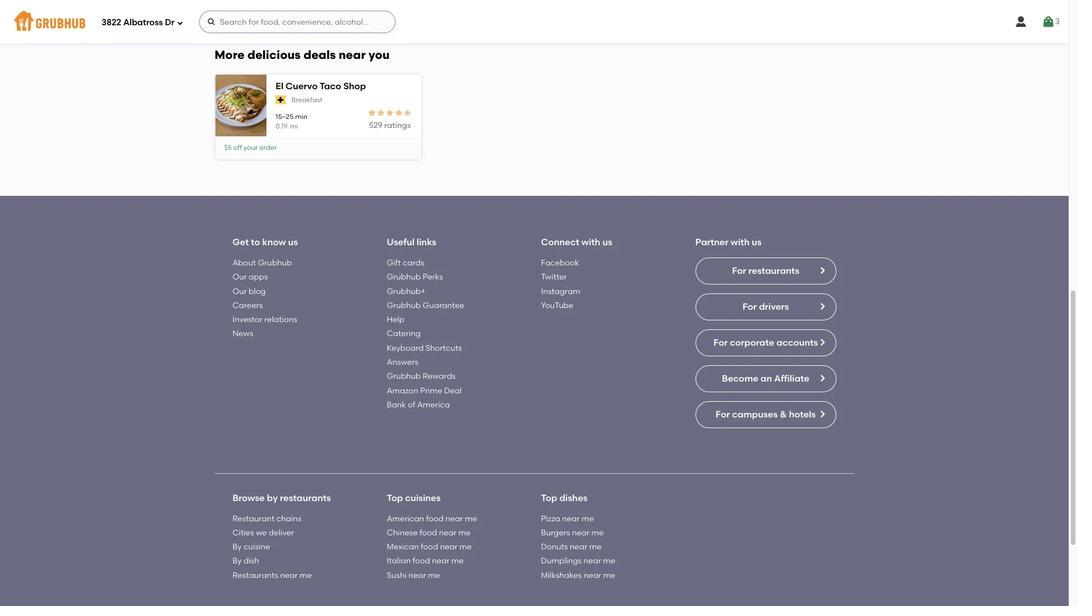 Task type: locate. For each thing, give the bounding box(es) containing it.
1 top from the left
[[387, 493, 403, 503]]

0 vertical spatial restaurants
[[749, 265, 800, 276]]

twitter
[[541, 272, 567, 282]]

cuervo
[[286, 81, 318, 92]]

2 with from the left
[[731, 237, 750, 248]]

1 your from the top
[[244, 2, 258, 9]]

2 top from the left
[[541, 493, 557, 503]]

prime
[[420, 386, 442, 395]]

more
[[215, 48, 245, 62]]

delicious
[[248, 48, 301, 62]]

for for for drivers
[[743, 301, 757, 312]]

by left the dish
[[233, 556, 242, 566]]

us right know
[[288, 237, 298, 248]]

for down partner with us
[[732, 265, 747, 276]]

for for for campuses & hotels
[[716, 409, 730, 420]]

$5 down el cuervo taco shop logo
[[224, 144, 232, 152]]

pizza near me link
[[541, 514, 594, 523]]

0 vertical spatial order
[[259, 2, 277, 9]]

cuisine
[[244, 542, 270, 552]]

gift
[[387, 258, 401, 268]]

3822
[[102, 17, 121, 27]]

grubhub down know
[[258, 258, 292, 268]]

food down chinese food near me "link"
[[421, 542, 438, 552]]

right image inside for campuses & hotels 'link'
[[818, 410, 827, 419]]

3 right image from the top
[[818, 338, 827, 347]]

1 vertical spatial your
[[244, 144, 258, 152]]

$5 off your order down 0.19
[[224, 144, 277, 152]]

grubhub+ link
[[387, 287, 426, 296]]

rewards
[[423, 372, 456, 381]]

0 vertical spatial off
[[233, 2, 242, 9]]

pizza near me burgers near me donuts near me dumplings near me milkshakes near me
[[541, 514, 616, 580]]

with right connect
[[582, 237, 601, 248]]

0 vertical spatial by
[[233, 542, 242, 552]]

off
[[233, 2, 242, 9], [233, 144, 242, 152]]

mexican
[[387, 542, 419, 552]]

min
[[295, 113, 308, 121]]

with for partner
[[731, 237, 750, 248]]

food up mexican food near me link
[[420, 528, 437, 538]]

restaurant chains cities we deliver by cuisine by dish restaurants near me
[[233, 514, 312, 580]]

right image for for campuses & hotels
[[818, 410, 827, 419]]

me right restaurants
[[300, 571, 312, 580]]

us for partner with us
[[752, 237, 762, 248]]

right image for for corporate accounts
[[818, 338, 827, 347]]

1 horizontal spatial with
[[731, 237, 750, 248]]

2 us from the left
[[603, 237, 613, 248]]

4 right image from the top
[[818, 410, 827, 419]]

top cuisines
[[387, 493, 441, 503]]

cities
[[233, 528, 254, 538]]

0 horizontal spatial with
[[582, 237, 601, 248]]

me
[[465, 514, 477, 523], [582, 514, 594, 523], [459, 528, 471, 538], [592, 528, 604, 538], [460, 542, 472, 552], [590, 542, 602, 552], [452, 556, 464, 566], [603, 556, 616, 566], [300, 571, 312, 580], [428, 571, 440, 580], [603, 571, 616, 580]]

keyboard shortcuts link
[[387, 343, 462, 353]]

star icon image
[[367, 108, 376, 117], [376, 108, 385, 117], [385, 108, 394, 117], [394, 108, 403, 117], [403, 108, 412, 117], [403, 108, 412, 117]]

me up donuts near me link
[[592, 528, 604, 538]]

blog
[[249, 287, 266, 296]]

for left campuses
[[716, 409, 730, 420]]

for campuses & hotels
[[716, 409, 816, 420]]

$5 up more
[[224, 2, 232, 9]]

2 $5 off your order from the top
[[224, 144, 277, 152]]

near up donuts near me link
[[572, 528, 590, 538]]

2 our from the top
[[233, 287, 247, 296]]

near right restaurants
[[280, 571, 298, 580]]

2 by from the top
[[233, 556, 242, 566]]

1 vertical spatial restaurants
[[280, 493, 331, 503]]

me down dumplings near me link
[[603, 571, 616, 580]]

chains
[[277, 514, 302, 523]]

near down american food near me link
[[439, 528, 457, 538]]

perks
[[423, 272, 443, 282]]

1 horizontal spatial top
[[541, 493, 557, 503]]

3822 albatross dr
[[102, 17, 174, 27]]

1 horizontal spatial us
[[603, 237, 613, 248]]

amazon
[[387, 386, 419, 395]]

for campuses & hotels link
[[696, 401, 836, 428]]

become an affiliate
[[722, 373, 810, 384]]

useful
[[387, 237, 415, 248]]

$5 off your order
[[224, 2, 277, 9], [224, 144, 277, 152]]

svg image
[[1015, 15, 1028, 29], [1042, 15, 1056, 29], [207, 17, 216, 26], [177, 19, 183, 26]]

about grubhub link
[[233, 258, 292, 268]]

me up burgers near me link on the right bottom of the page
[[582, 514, 594, 523]]

near up dumplings near me link
[[570, 542, 588, 552]]

top up american
[[387, 493, 403, 503]]

milkshakes near me link
[[541, 571, 616, 580]]

our up careers
[[233, 287, 247, 296]]

chinese
[[387, 528, 418, 538]]

1 right image from the top
[[818, 266, 827, 275]]

right image inside for corporate accounts link
[[818, 338, 827, 347]]

grubhub down gift cards link
[[387, 272, 421, 282]]

near down chinese food near me "link"
[[440, 542, 458, 552]]

0 horizontal spatial top
[[387, 493, 403, 503]]

american
[[387, 514, 424, 523]]

guarantee
[[423, 301, 465, 310]]

for left drivers
[[743, 301, 757, 312]]

catering link
[[387, 329, 421, 339]]

right image inside for restaurants link
[[818, 266, 827, 275]]

ratings
[[384, 121, 411, 130]]

with right partner at the right of the page
[[731, 237, 750, 248]]

right image
[[818, 266, 827, 275], [818, 302, 827, 311], [818, 338, 827, 347], [818, 410, 827, 419]]

me up chinese food near me "link"
[[465, 514, 477, 523]]

by
[[233, 542, 242, 552], [233, 556, 242, 566]]

american food near me link
[[387, 514, 477, 523]]

chinese food near me link
[[387, 528, 471, 538]]

3 us from the left
[[752, 237, 762, 248]]

pizza
[[541, 514, 560, 523]]

1 vertical spatial order
[[259, 144, 277, 152]]

0 vertical spatial our
[[233, 272, 247, 282]]

0 vertical spatial $5 off your order
[[224, 2, 277, 9]]

your up search for food, convenience, alcohol... search field
[[244, 2, 258, 9]]

browse by restaurants
[[233, 493, 331, 503]]

off down el cuervo taco shop logo
[[233, 144, 242, 152]]

0 vertical spatial $5
[[224, 2, 232, 9]]

me down mexican food near me link
[[452, 556, 464, 566]]

for left corporate
[[714, 337, 728, 348]]

instagram
[[541, 287, 581, 296]]

2 horizontal spatial us
[[752, 237, 762, 248]]

2 order from the top
[[259, 144, 277, 152]]

1 by from the top
[[233, 542, 242, 552]]

top for top cuisines
[[387, 493, 403, 503]]

right image for for drivers
[[818, 302, 827, 311]]

restaurants up drivers
[[749, 265, 800, 276]]

near inside restaurant chains cities we deliver by cuisine by dish restaurants near me
[[280, 571, 298, 580]]

instagram link
[[541, 287, 581, 296]]

1 vertical spatial our
[[233, 287, 247, 296]]

by down cities
[[233, 542, 242, 552]]

0 vertical spatial your
[[244, 2, 258, 9]]

me up dumplings near me link
[[590, 542, 602, 552]]

food up chinese food near me "link"
[[426, 514, 444, 523]]

el cuervo taco shop logo image
[[215, 73, 267, 138]]

campuses
[[732, 409, 778, 420]]

with
[[582, 237, 601, 248], [731, 237, 750, 248]]

america
[[417, 400, 450, 410]]

news
[[233, 329, 253, 339]]

off up more
[[233, 2, 242, 9]]

order
[[259, 2, 277, 9], [259, 144, 277, 152]]

1 vertical spatial by
[[233, 556, 242, 566]]

top up pizza
[[541, 493, 557, 503]]

help
[[387, 315, 405, 324]]

get to know us
[[233, 237, 298, 248]]

grubhub inside about grubhub our apps our blog careers investor relations news
[[258, 258, 292, 268]]

for
[[732, 265, 747, 276], [743, 301, 757, 312], [714, 337, 728, 348], [716, 409, 730, 420]]

taco
[[320, 81, 341, 92]]

drivers
[[759, 301, 789, 312]]

about
[[233, 258, 256, 268]]

connect with us
[[541, 237, 613, 248]]

deal
[[444, 386, 462, 395]]

15–25 min 0.19 mi
[[276, 113, 308, 130]]

right image for for restaurants
[[818, 266, 827, 275]]

for inside 'link'
[[716, 409, 730, 420]]

for drivers link
[[696, 293, 836, 320]]

milkshakes
[[541, 571, 582, 580]]

restaurants up chains
[[280, 493, 331, 503]]

albatross
[[123, 17, 163, 27]]

0 horizontal spatial us
[[288, 237, 298, 248]]

2 right image from the top
[[818, 302, 827, 311]]

$5 off your order up search for food, convenience, alcohol... search field
[[224, 2, 277, 9]]

breakfast
[[292, 96, 323, 104]]

to
[[251, 237, 260, 248]]

us for connect with us
[[603, 237, 613, 248]]

me down italian food near me link
[[428, 571, 440, 580]]

1 vertical spatial $5 off your order
[[224, 144, 277, 152]]

el cuervo taco shop link
[[276, 80, 412, 93]]

our down about
[[233, 272, 247, 282]]

1 vertical spatial off
[[233, 144, 242, 152]]

us up for restaurants
[[752, 237, 762, 248]]

restaurant
[[233, 514, 275, 523]]

1 vertical spatial $5
[[224, 144, 232, 152]]

us right connect
[[603, 237, 613, 248]]

el cuervo taco shop
[[276, 81, 366, 92]]

grubhub rewards link
[[387, 372, 456, 381]]

grubhub down "grubhub+"
[[387, 301, 421, 310]]

hotels
[[789, 409, 816, 420]]

food up sushi near me link on the bottom
[[413, 556, 430, 566]]

right image inside for drivers link
[[818, 302, 827, 311]]

your down el cuervo taco shop logo
[[244, 144, 258, 152]]

1 with from the left
[[582, 237, 601, 248]]

main navigation navigation
[[0, 0, 1069, 44]]

order down 0.19
[[259, 144, 277, 152]]

order up search for food, convenience, alcohol... search field
[[259, 2, 277, 9]]

grubhub perks link
[[387, 272, 443, 282]]

me inside restaurant chains cities we deliver by cuisine by dish restaurants near me
[[300, 571, 312, 580]]



Task type: vqa. For each thing, say whether or not it's contained in the screenshot.
the • (858) 925-5494
no



Task type: describe. For each thing, give the bounding box(es) containing it.
near down mexican food near me link
[[432, 556, 450, 566]]

keyboard
[[387, 343, 424, 353]]

15–25
[[276, 113, 294, 121]]

help link
[[387, 315, 405, 324]]

dr
[[165, 17, 174, 27]]

donuts near me link
[[541, 542, 602, 552]]

svg image inside 3 button
[[1042, 15, 1056, 29]]

shop
[[344, 81, 366, 92]]

for restaurants link
[[696, 258, 836, 285]]

with for connect
[[582, 237, 601, 248]]

me down american food near me link
[[459, 528, 471, 538]]

burgers
[[541, 528, 570, 538]]

&
[[780, 409, 787, 420]]

grubhub down answers link
[[387, 372, 421, 381]]

more delicious deals near you
[[215, 48, 390, 62]]

1 $5 off your order from the top
[[224, 2, 277, 9]]

0 horizontal spatial restaurants
[[280, 493, 331, 503]]

right image
[[818, 374, 827, 383]]

affiliate
[[774, 373, 810, 384]]

useful links
[[387, 237, 437, 248]]

by cuisine link
[[233, 542, 270, 552]]

investor
[[233, 315, 263, 324]]

for for for restaurants
[[732, 265, 747, 276]]

el
[[276, 81, 284, 92]]

burgers near me link
[[541, 528, 604, 538]]

you
[[369, 48, 390, 62]]

donuts
[[541, 542, 568, 552]]

we
[[256, 528, 267, 538]]

1 our from the top
[[233, 272, 247, 282]]

connect
[[541, 237, 580, 248]]

near down italian food near me link
[[409, 571, 426, 580]]

1 off from the top
[[233, 2, 242, 9]]

partner with us
[[696, 237, 762, 248]]

1 $5 from the top
[[224, 2, 232, 9]]

dishes
[[560, 493, 588, 503]]

bank of america link
[[387, 400, 450, 410]]

relations
[[264, 315, 297, 324]]

facebook link
[[541, 258, 579, 268]]

529
[[369, 121, 383, 130]]

sushi
[[387, 571, 407, 580]]

529 ratings
[[369, 121, 411, 130]]

for corporate accounts
[[714, 337, 818, 348]]

get
[[233, 237, 249, 248]]

me down chinese food near me "link"
[[460, 542, 472, 552]]

twitter link
[[541, 272, 567, 282]]

near down dumplings near me link
[[584, 571, 601, 580]]

top for top dishes
[[541, 493, 557, 503]]

near up chinese food near me "link"
[[446, 514, 463, 523]]

Search for food, convenience, alcohol... search field
[[199, 11, 396, 33]]

0.19
[[276, 122, 288, 130]]

shortcuts
[[426, 343, 462, 353]]

2 off from the top
[[233, 144, 242, 152]]

corporate
[[730, 337, 775, 348]]

top dishes
[[541, 493, 588, 503]]

italian food near me link
[[387, 556, 464, 566]]

apps
[[249, 272, 268, 282]]

cities we deliver link
[[233, 528, 294, 538]]

gift cards grubhub perks grubhub+ grubhub guarantee help catering keyboard shortcuts answers grubhub rewards amazon prime deal bank of america
[[387, 258, 465, 410]]

investor relations link
[[233, 315, 297, 324]]

mexican food near me link
[[387, 542, 472, 552]]

near left you
[[339, 48, 366, 62]]

youtube
[[541, 301, 574, 310]]

amazon prime deal link
[[387, 386, 462, 395]]

near up burgers near me link on the right bottom of the page
[[562, 514, 580, 523]]

subscription pass image
[[276, 96, 287, 105]]

cards
[[403, 258, 424, 268]]

answers link
[[387, 358, 419, 367]]

an
[[761, 373, 772, 384]]

restaurant chains link
[[233, 514, 302, 523]]

2 your from the top
[[244, 144, 258, 152]]

for for for corporate accounts
[[714, 337, 728, 348]]

news link
[[233, 329, 253, 339]]

me up milkshakes near me link at the right bottom of the page
[[603, 556, 616, 566]]

for restaurants
[[732, 265, 800, 276]]

near up milkshakes near me link at the right bottom of the page
[[584, 556, 601, 566]]

our apps link
[[233, 272, 268, 282]]

restaurants near me link
[[233, 571, 312, 580]]

partner
[[696, 237, 729, 248]]

deals
[[304, 48, 336, 62]]

about grubhub our apps our blog careers investor relations news
[[233, 258, 297, 339]]

facebook
[[541, 258, 579, 268]]

for corporate accounts link
[[696, 329, 836, 356]]

careers
[[233, 301, 263, 310]]

grubhub+
[[387, 287, 426, 296]]

by dish link
[[233, 556, 259, 566]]

bank
[[387, 400, 406, 410]]

answers
[[387, 358, 419, 367]]

our blog link
[[233, 287, 266, 296]]

browse
[[233, 493, 265, 503]]

2 $5 from the top
[[224, 144, 232, 152]]

1 horizontal spatial restaurants
[[749, 265, 800, 276]]

of
[[408, 400, 416, 410]]

deliver
[[269, 528, 294, 538]]

1 order from the top
[[259, 2, 277, 9]]

1 us from the left
[[288, 237, 298, 248]]

sushi near me link
[[387, 571, 440, 580]]

careers link
[[233, 301, 263, 310]]

gift cards link
[[387, 258, 424, 268]]

accounts
[[777, 337, 818, 348]]

3
[[1056, 17, 1060, 26]]

links
[[417, 237, 437, 248]]



